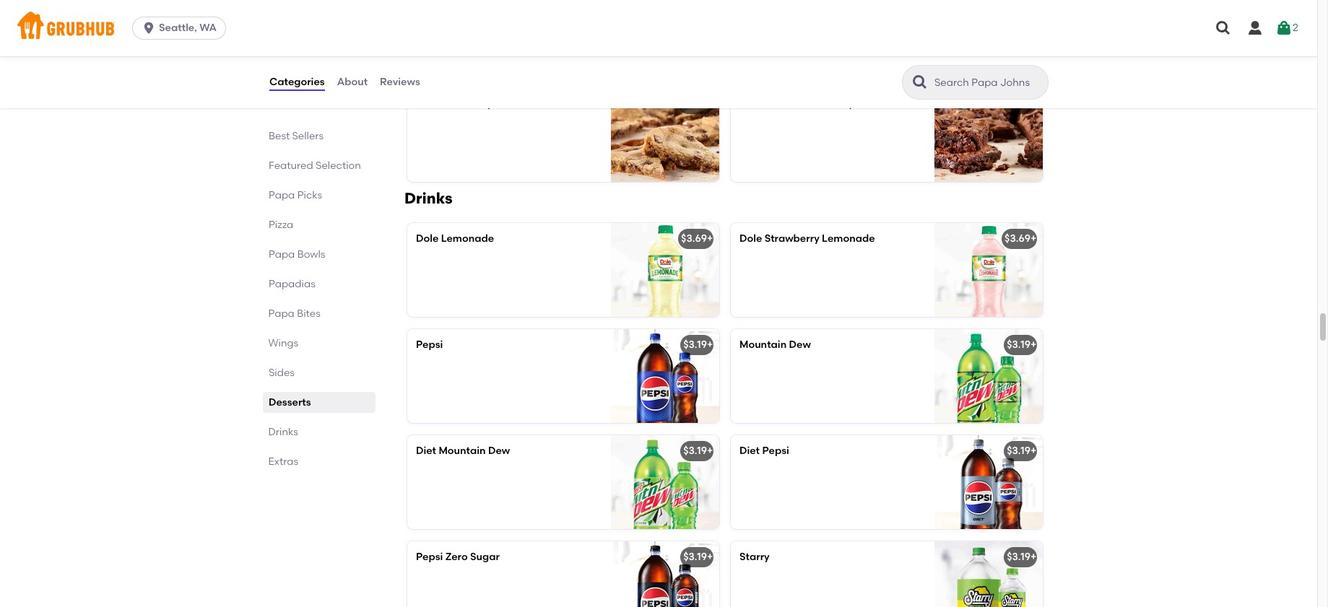 Task type: locate. For each thing, give the bounding box(es) containing it.
cinnamon pull aparts image
[[935, 0, 1043, 76]]

wings
[[269, 337, 299, 350]]

+ for dole lemonade
[[707, 233, 713, 245]]

drinks up dole lemonade
[[405, 189, 453, 208]]

0 horizontal spatial dew
[[488, 445, 510, 457]]

selection
[[316, 160, 361, 172]]

0 horizontal spatial drinks
[[269, 426, 299, 439]]

+ for dole strawberry lemonade
[[1031, 233, 1037, 245]]

1 vertical spatial papa
[[269, 249, 295, 261]]

mountain dew image
[[935, 330, 1043, 424]]

$3.19 for diet pepsi
[[1007, 445, 1031, 457]]

svg image inside seattle, wa button
[[142, 21, 156, 35]]

svg image
[[1247, 20, 1264, 37]]

$3.19 + for pepsi zero sugar
[[684, 551, 713, 564]]

mountain dew
[[740, 339, 811, 351]]

papa left bowls
[[269, 249, 295, 261]]

papa bites
[[269, 308, 321, 320]]

0 horizontal spatial chip
[[471, 98, 495, 110]]

papa left bites
[[269, 308, 295, 320]]

1 papa from the top
[[269, 189, 295, 202]]

Search Papa Johns search field
[[933, 76, 1044, 90]]

$3.19
[[684, 339, 707, 351], [1007, 339, 1031, 351], [684, 445, 707, 457], [1007, 445, 1031, 457], [684, 551, 707, 564], [1007, 551, 1031, 564]]

lemonade
[[441, 233, 494, 245], [822, 233, 875, 245]]

1 diet from the left
[[416, 445, 436, 457]]

papa left picks at the left of page
[[269, 189, 295, 202]]

2 vertical spatial pepsi
[[416, 551, 443, 564]]

1 horizontal spatial lemonade
[[822, 233, 875, 245]]

1 horizontal spatial chip
[[832, 98, 856, 110]]

chip
[[471, 98, 495, 110], [832, 98, 856, 110]]

drinks
[[405, 189, 453, 208], [269, 426, 299, 439]]

$3.69 +
[[681, 233, 713, 245], [1005, 233, 1037, 245]]

3 papa from the top
[[269, 308, 295, 320]]

diet
[[416, 445, 436, 457], [740, 445, 760, 457]]

1 horizontal spatial $3.69 +
[[1005, 233, 1037, 245]]

about
[[337, 76, 368, 88]]

double chocolate chip brownie
[[740, 98, 899, 110]]

$3.19 for starry
[[1007, 551, 1031, 564]]

cookie
[[497, 98, 532, 110]]

svg image
[[1215, 20, 1232, 37], [1276, 20, 1293, 37], [142, 21, 156, 35]]

2 $3.69 + from the left
[[1005, 233, 1037, 245]]

pepsi for pepsi
[[416, 339, 443, 351]]

1 horizontal spatial chocolate
[[778, 98, 830, 110]]

chip left cookie
[[471, 98, 495, 110]]

svg image inside "2" button
[[1276, 20, 1293, 37]]

bowls
[[297, 249, 325, 261]]

chocolate right double
[[778, 98, 830, 110]]

$3.69 + for dole lemonade
[[681, 233, 713, 245]]

pepsi
[[416, 339, 443, 351], [762, 445, 789, 457], [416, 551, 443, 564]]

diet mountain dew image
[[611, 436, 720, 530]]

seattle, wa button
[[132, 17, 232, 40]]

2 vertical spatial papa
[[269, 308, 295, 320]]

0 horizontal spatial svg image
[[142, 21, 156, 35]]

1 horizontal spatial drinks
[[405, 189, 453, 208]]

desserts
[[269, 397, 311, 409]]

dole
[[416, 233, 439, 245], [740, 233, 762, 245]]

2 $3.69 from the left
[[1005, 233, 1031, 245]]

pepsi image
[[611, 330, 720, 424]]

0 horizontal spatial mountain
[[439, 445, 486, 457]]

1 chip from the left
[[471, 98, 495, 110]]

$3.19 for pepsi zero sugar
[[684, 551, 707, 564]]

dole for dole strawberry lemonade
[[740, 233, 762, 245]]

oreo® cookie papa bites image
[[611, 0, 720, 76]]

2 horizontal spatial svg image
[[1276, 20, 1293, 37]]

svg image right svg image
[[1276, 20, 1293, 37]]

bites
[[297, 308, 321, 320]]

1 vertical spatial pepsi
[[762, 445, 789, 457]]

0 vertical spatial pepsi
[[416, 339, 443, 351]]

1 $3.69 + from the left
[[681, 233, 713, 245]]

svg image left seattle,
[[142, 21, 156, 35]]

$3.69 for dole strawberry lemonade
[[1005, 233, 1031, 245]]

1 vertical spatial drinks
[[269, 426, 299, 439]]

0 horizontal spatial dole
[[416, 233, 439, 245]]

+
[[707, 98, 713, 110], [1031, 98, 1037, 110], [707, 233, 713, 245], [1031, 233, 1037, 245], [707, 339, 713, 351], [1031, 339, 1037, 351], [707, 445, 713, 457], [1031, 445, 1037, 457], [707, 551, 713, 564], [1031, 551, 1037, 564]]

brownie
[[859, 98, 899, 110]]

0 vertical spatial dew
[[789, 339, 811, 351]]

1 vertical spatial dew
[[488, 445, 510, 457]]

0 horizontal spatial $3.69 +
[[681, 233, 713, 245]]

0 horizontal spatial lemonade
[[441, 233, 494, 245]]

$3.69 for dole lemonade
[[681, 233, 707, 245]]

$8.99 +
[[682, 98, 713, 110]]

chocolate
[[416, 98, 468, 110], [778, 98, 830, 110]]

diet pepsi
[[740, 445, 789, 457]]

2 dole from the left
[[740, 233, 762, 245]]

picks
[[297, 189, 322, 202]]

0 horizontal spatial diet
[[416, 445, 436, 457]]

chip left brownie
[[832, 98, 856, 110]]

papa
[[269, 189, 295, 202], [269, 249, 295, 261], [269, 308, 295, 320]]

1 horizontal spatial dole
[[740, 233, 762, 245]]

0 vertical spatial papa
[[269, 189, 295, 202]]

1 horizontal spatial diet
[[740, 445, 760, 457]]

1 horizontal spatial $3.69
[[1005, 233, 1031, 245]]

pepsi zero sugar
[[416, 551, 500, 564]]

0 horizontal spatial $3.69
[[681, 233, 707, 245]]

strawberry
[[765, 233, 820, 245]]

+ for mountain dew
[[1031, 339, 1037, 351]]

1 $3.69 from the left
[[681, 233, 707, 245]]

mountain
[[740, 339, 787, 351], [439, 445, 486, 457]]

dole lemonade
[[416, 233, 494, 245]]

extras
[[269, 456, 299, 468]]

zero
[[446, 551, 468, 564]]

2 papa from the top
[[269, 249, 295, 261]]

+ for pepsi zero sugar
[[707, 551, 713, 564]]

best
[[269, 130, 290, 142]]

chocolate down reviews
[[416, 98, 468, 110]]

papa for papa picks
[[269, 189, 295, 202]]

$9.29 +
[[1006, 98, 1037, 110]]

dew
[[789, 339, 811, 351], [488, 445, 510, 457]]

drinks up the extras
[[269, 426, 299, 439]]

0 horizontal spatial chocolate
[[416, 98, 468, 110]]

categories
[[269, 76, 325, 88]]

2 diet from the left
[[740, 445, 760, 457]]

0 vertical spatial mountain
[[740, 339, 787, 351]]

svg image left svg image
[[1215, 20, 1232, 37]]

$3.69
[[681, 233, 707, 245], [1005, 233, 1031, 245]]

$3.19 + for diet pepsi
[[1007, 445, 1037, 457]]

1 dole from the left
[[416, 233, 439, 245]]

$3.19 +
[[684, 339, 713, 351], [1007, 339, 1037, 351], [684, 445, 713, 457], [1007, 445, 1037, 457], [684, 551, 713, 564], [1007, 551, 1037, 564]]



Task type: vqa. For each thing, say whether or not it's contained in the screenshot.
Seattle,
yes



Task type: describe. For each thing, give the bounding box(es) containing it.
diet mountain dew
[[416, 445, 510, 457]]

main navigation navigation
[[0, 0, 1318, 56]]

double
[[740, 98, 775, 110]]

$9.29
[[1006, 98, 1031, 110]]

reviews button
[[379, 56, 421, 108]]

2 chip from the left
[[832, 98, 856, 110]]

search icon image
[[912, 74, 929, 91]]

diet for diet mountain dew
[[416, 445, 436, 457]]

best sellers
[[269, 130, 324, 142]]

papa for papa bites
[[269, 308, 295, 320]]

chocolate chip cookie
[[416, 98, 532, 110]]

dole strawberry lemonade image
[[935, 223, 1043, 317]]

$8.99
[[682, 98, 707, 110]]

dole lemonade image
[[611, 223, 720, 317]]

diet for diet pepsi
[[740, 445, 760, 457]]

papa picks
[[269, 189, 322, 202]]

starry image
[[935, 542, 1043, 608]]

sugar
[[470, 551, 500, 564]]

seattle,
[[159, 22, 197, 34]]

$3.69 + for dole strawberry lemonade
[[1005, 233, 1037, 245]]

dole strawberry lemonade
[[740, 233, 875, 245]]

diet pepsi image
[[935, 436, 1043, 530]]

pizza
[[269, 219, 293, 231]]

about button
[[336, 56, 368, 108]]

0 vertical spatial drinks
[[405, 189, 453, 208]]

$3.19 + for diet mountain dew
[[684, 445, 713, 457]]

$3.19 for pepsi
[[684, 339, 707, 351]]

sides
[[269, 367, 295, 379]]

2 lemonade from the left
[[822, 233, 875, 245]]

starry
[[740, 551, 770, 564]]

$3.19 + for pepsi
[[684, 339, 713, 351]]

papa for papa bowls
[[269, 249, 295, 261]]

1 horizontal spatial mountain
[[740, 339, 787, 351]]

papadias
[[269, 278, 316, 290]]

reviews
[[380, 76, 420, 88]]

featured selection
[[269, 160, 361, 172]]

dole for dole lemonade
[[416, 233, 439, 245]]

1 lemonade from the left
[[441, 233, 494, 245]]

categories button
[[269, 56, 326, 108]]

1 chocolate from the left
[[416, 98, 468, 110]]

pepsi zero sugar image
[[611, 542, 720, 608]]

+ for diet pepsi
[[1031, 445, 1037, 457]]

pepsi for pepsi zero sugar
[[416, 551, 443, 564]]

seattle, wa
[[159, 22, 217, 34]]

featured
[[269, 160, 313, 172]]

+ for diet mountain dew
[[707, 445, 713, 457]]

sellers
[[292, 130, 324, 142]]

wa
[[200, 22, 217, 34]]

svg image for 2
[[1276, 20, 1293, 37]]

$3.19 + for mountain dew
[[1007, 339, 1037, 351]]

papa bowls
[[269, 249, 325, 261]]

$3.19 + for starry
[[1007, 551, 1037, 564]]

1 horizontal spatial svg image
[[1215, 20, 1232, 37]]

2 chocolate from the left
[[778, 98, 830, 110]]

+ for pepsi
[[707, 339, 713, 351]]

+ for starry
[[1031, 551, 1037, 564]]

$3.19 for diet mountain dew
[[684, 445, 707, 457]]

chocolate chip cookie image
[[611, 88, 720, 182]]

1 horizontal spatial dew
[[789, 339, 811, 351]]

svg image for seattle, wa
[[142, 21, 156, 35]]

$3.19 for mountain dew
[[1007, 339, 1031, 351]]

1 vertical spatial mountain
[[439, 445, 486, 457]]

2
[[1293, 22, 1299, 34]]

double chocolate chip brownie image
[[935, 88, 1043, 182]]

2 button
[[1276, 15, 1299, 41]]



